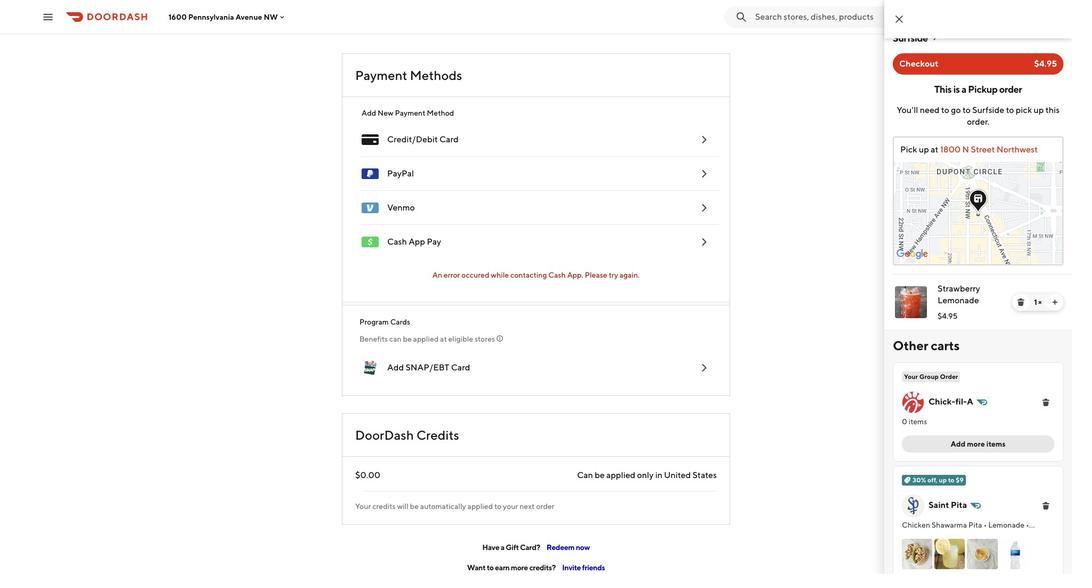 Task type: describe. For each thing, give the bounding box(es) containing it.
lemonade inside strawberry lemonade
[[938, 296, 979, 306]]

0 horizontal spatial •
[[934, 532, 937, 541]]

0 vertical spatial payment
[[355, 68, 407, 83]]

eligible
[[448, 335, 473, 344]]

cards
[[390, 318, 410, 327]]

add more items link
[[902, 436, 1055, 453]]

have
[[482, 544, 500, 552]]

have a gift card?
[[482, 544, 540, 552]]

chicken shawarma pita image
[[902, 539, 933, 570]]

surfside inside you'll need to go to surfside to pick up this order.
[[973, 105, 1005, 115]]

1 horizontal spatial •
[[984, 521, 987, 530]]

invite
[[562, 564, 581, 573]]

can be applied only in united states
[[577, 471, 717, 481]]

1600
[[169, 13, 187, 21]]

30% off, up to $9
[[913, 476, 964, 484]]

0 vertical spatial card
[[440, 134, 459, 145]]

0 vertical spatial a
[[962, 84, 967, 95]]

add new payment method image for add snap/ebt card
[[698, 362, 711, 375]]

again.
[[620, 271, 640, 280]]

in
[[656, 471, 663, 481]]

united
[[664, 471, 691, 481]]

0
[[902, 418, 908, 426]]

can
[[577, 471, 593, 481]]

doordash
[[355, 428, 414, 443]]

from
[[921, 23, 935, 31]]

add snap/ebt card
[[387, 363, 470, 373]]

your for your credits will be automatically applied to your next order
[[355, 503, 371, 511]]

$4.95 for checkout
[[1035, 59, 1058, 69]]

30%
[[913, 476, 927, 484]]

benefits can be applied at eligible stores button
[[360, 334, 713, 345]]

strawberry lemonade
[[938, 284, 981, 306]]

snap/ebt
[[406, 363, 450, 373]]

credit/debit card
[[387, 134, 459, 145]]

redeem now link
[[547, 544, 590, 552]]

app.
[[567, 271, 584, 280]]

delete saved cart image for saint pita
[[1042, 502, 1051, 511]]

please
[[585, 271, 608, 280]]

$0.00
[[355, 471, 381, 481]]

1800 n street northwest link
[[939, 145, 1038, 155]]

you'll
[[897, 105, 919, 115]]

hummus
[[902, 532, 933, 541]]

at inside button
[[440, 335, 447, 344]]

add new payment method image for cash app pay
[[698, 236, 711, 249]]

shawarma
[[932, 521, 967, 530]]

card?
[[520, 544, 540, 552]]

chicken
[[902, 521, 931, 530]]

invite friends link
[[562, 564, 605, 573]]

0 horizontal spatial pita
[[951, 501, 967, 511]]

chicken shawarma pita • lemonade • hummus • water
[[902, 521, 1030, 541]]

program
[[360, 318, 389, 327]]

cash app pay
[[387, 237, 441, 247]]

1 horizontal spatial applied
[[468, 503, 493, 511]]

states
[[693, 471, 717, 481]]

0 vertical spatial items
[[909, 418, 928, 426]]

methods
[[410, 68, 462, 83]]

applied inside button
[[413, 335, 439, 344]]

powered by google image
[[897, 249, 928, 260]]

pita inside "chicken shawarma pita • lemonade • hummus • water"
[[969, 521, 983, 530]]

invite friends
[[562, 564, 605, 573]]

add for add snap/ebt card
[[387, 363, 404, 373]]

redeem
[[547, 544, 575, 552]]

0 items
[[902, 418, 928, 426]]

add more items button
[[902, 436, 1055, 453]]

add for add new payment method
[[362, 109, 376, 117]]

be inside benefits can be applied at eligible stores button
[[403, 335, 412, 344]]

1 vertical spatial be
[[595, 471, 605, 481]]

an
[[433, 271, 442, 280]]

add more items
[[951, 440, 1006, 449]]

add new payment method
[[362, 109, 454, 117]]

menu containing credit/debit card
[[353, 108, 719, 291]]

other
[[893, 338, 929, 353]]

×
[[1039, 298, 1042, 307]]

1 horizontal spatial at
[[931, 145, 939, 155]]

items inside the add more items button
[[987, 440, 1006, 449]]

try
[[609, 271, 618, 280]]

benefits
[[360, 335, 388, 344]]

add new payment method image for venmo
[[698, 202, 711, 215]]

1 vertical spatial cash
[[549, 271, 566, 280]]

go
[[951, 105, 961, 115]]

pick
[[901, 145, 918, 155]]

to left your
[[495, 503, 502, 511]]

1600 pennsylvania avenue nw
[[169, 13, 278, 21]]

while
[[491, 271, 509, 280]]

hummus image
[[968, 539, 998, 570]]

benefits can be applied at eligible stores
[[360, 335, 495, 344]]

other carts
[[893, 338, 960, 353]]

pay
[[427, 237, 441, 247]]

this
[[935, 84, 952, 95]]

to left go
[[942, 105, 950, 115]]

doordash credits
[[355, 428, 459, 443]]

nw
[[264, 13, 278, 21]]

saint
[[929, 501, 950, 511]]

0 horizontal spatial more
[[511, 564, 528, 573]]

redeem now
[[547, 544, 590, 552]]

$4.95 for strawberry lemonade
[[938, 312, 958, 321]]

credits
[[373, 503, 396, 511]]

a
[[967, 397, 974, 407]]

1 vertical spatial up
[[919, 145, 929, 155]]

1 horizontal spatial up
[[939, 476, 947, 484]]

water image
[[1000, 539, 1031, 570]]

your
[[503, 503, 518, 511]]

venmo
[[387, 203, 415, 213]]

close image
[[893, 13, 906, 26]]

an error occured while contacting cash app. please try again.
[[433, 271, 640, 280]]

order.
[[967, 117, 990, 127]]

2 vertical spatial be
[[410, 503, 419, 511]]

add new payment method image
[[698, 133, 711, 146]]



Task type: vqa. For each thing, say whether or not it's contained in the screenshot.
bottom "tomato"
no



Task type: locate. For each thing, give the bounding box(es) containing it.
at left 1800
[[931, 145, 939, 155]]

0 vertical spatial applied
[[413, 335, 439, 344]]

0 horizontal spatial up
[[919, 145, 929, 155]]

1 vertical spatial items
[[987, 440, 1006, 449]]

0 horizontal spatial at
[[440, 335, 447, 344]]

2 delete saved cart image from the top
[[1042, 502, 1051, 511]]

$4.95 up this
[[1035, 59, 1058, 69]]

a right is
[[962, 84, 967, 95]]

• left "water"
[[934, 532, 937, 541]]

add snap/ebt card image
[[362, 360, 379, 377]]

at
[[931, 145, 939, 155], [440, 335, 447, 344]]

earn
[[495, 564, 510, 573]]

your group order
[[904, 373, 959, 381]]

want to earn more credits?
[[467, 564, 556, 573]]

payment methods
[[355, 68, 462, 83]]

add inside menu
[[362, 109, 376, 117]]

next
[[520, 503, 535, 511]]

n
[[963, 145, 970, 155]]

1600 pennsylvania avenue nw button
[[169, 13, 286, 21]]

0 vertical spatial lemonade
[[938, 296, 979, 306]]

add
[[362, 109, 376, 117], [387, 363, 404, 373], [951, 440, 966, 449]]

0 vertical spatial add
[[362, 109, 376, 117]]

need
[[920, 105, 940, 115]]

strawberry lemonade image
[[895, 287, 927, 319]]

add one to cart image
[[1051, 298, 1060, 307]]

credits
[[417, 428, 459, 443]]

up
[[1034, 105, 1044, 115], [919, 145, 929, 155], [939, 476, 947, 484]]

$4.95 down strawberry lemonade at the right
[[938, 312, 958, 321]]

$9
[[956, 476, 964, 484]]

0 vertical spatial your
[[893, 23, 907, 31]]

1 horizontal spatial a
[[962, 84, 967, 95]]

1 vertical spatial $4.95
[[938, 312, 958, 321]]

0 vertical spatial pita
[[951, 501, 967, 511]]

be right 'can'
[[595, 471, 605, 481]]

2 add new payment method image from the top
[[698, 202, 711, 215]]

surfside inside "link"
[[893, 33, 928, 44]]

pennsylvania
[[188, 13, 234, 21]]

0 vertical spatial be
[[403, 335, 412, 344]]

your cart from
[[893, 23, 935, 31]]

applied
[[413, 335, 439, 344], [607, 471, 636, 481], [468, 503, 493, 511]]

now
[[576, 544, 590, 552]]

0 horizontal spatial applied
[[413, 335, 439, 344]]

stores
[[475, 335, 495, 344]]

to left $9
[[949, 476, 955, 484]]

add inside button
[[951, 440, 966, 449]]

2 horizontal spatial add
[[951, 440, 966, 449]]

1 vertical spatial a
[[501, 544, 505, 552]]

add for add more items
[[951, 440, 966, 449]]

up right off,
[[939, 476, 947, 484]]

1 horizontal spatial order
[[1000, 84, 1022, 95]]

1 add new payment method image from the top
[[698, 168, 711, 180]]

will
[[397, 503, 409, 511]]

card
[[440, 134, 459, 145], [451, 363, 470, 373]]

1 horizontal spatial items
[[987, 440, 1006, 449]]

your
[[893, 23, 907, 31], [904, 373, 918, 381], [355, 503, 371, 511]]

paypal
[[387, 169, 414, 179]]

•
[[984, 521, 987, 530], [1026, 521, 1030, 530], [934, 532, 937, 541]]

0 horizontal spatial surfside
[[893, 33, 928, 44]]

up right pick
[[919, 145, 929, 155]]

method
[[427, 109, 454, 117]]

• up hummus image
[[984, 521, 987, 530]]

pita right shawarma
[[969, 521, 983, 530]]

at left eligible
[[440, 335, 447, 344]]

cash left app.
[[549, 271, 566, 280]]

0 horizontal spatial lemonade
[[938, 296, 979, 306]]

1 horizontal spatial lemonade
[[989, 521, 1025, 530]]

be right can
[[403, 335, 412, 344]]

4 add new payment method image from the top
[[698, 362, 711, 375]]

2 vertical spatial up
[[939, 476, 947, 484]]

surfside link
[[893, 32, 1064, 45]]

• up water image
[[1026, 521, 1030, 530]]

card down method
[[440, 134, 459, 145]]

avenue
[[236, 13, 262, 21]]

automatically
[[420, 503, 466, 511]]

0 vertical spatial cash
[[387, 237, 407, 247]]

card down eligible
[[451, 363, 470, 373]]

saint pita
[[929, 501, 967, 511]]

add new payment method image for paypal
[[698, 168, 711, 180]]

gift
[[506, 544, 519, 552]]

1 horizontal spatial surfside
[[973, 105, 1005, 115]]

1 vertical spatial add
[[387, 363, 404, 373]]

lemonade down 'strawberry'
[[938, 296, 979, 306]]

items
[[909, 418, 928, 426], [987, 440, 1006, 449]]

group
[[920, 373, 939, 381]]

map region
[[786, 60, 1073, 333]]

friends
[[582, 564, 605, 573]]

1 delete saved cart image from the top
[[1042, 399, 1051, 407]]

cart
[[908, 23, 920, 31]]

0 vertical spatial surfside
[[893, 33, 928, 44]]

payment right new
[[395, 109, 426, 117]]

delete saved cart image
[[1042, 399, 1051, 407], [1042, 502, 1051, 511]]

more right earn
[[511, 564, 528, 573]]

3 add new payment method image from the top
[[698, 236, 711, 249]]

occured
[[462, 271, 490, 280]]

up left this
[[1034, 105, 1044, 115]]

order right the next
[[536, 503, 555, 511]]

cash left app
[[387, 237, 407, 247]]

chick-
[[929, 397, 956, 407]]

delete saved cart image for chick-fil-a
[[1042, 399, 1051, 407]]

1 vertical spatial applied
[[607, 471, 636, 481]]

applied left only
[[607, 471, 636, 481]]

be right will
[[410, 503, 419, 511]]

add new payment method image
[[698, 168, 711, 180], [698, 202, 711, 215], [698, 236, 711, 249], [698, 362, 711, 375]]

off,
[[928, 476, 938, 484]]

2 horizontal spatial up
[[1034, 105, 1044, 115]]

a left the gift
[[501, 544, 505, 552]]

this is a pickup order
[[935, 84, 1022, 95]]

order up pick
[[1000, 84, 1022, 95]]

0 vertical spatial delete saved cart image
[[1042, 399, 1051, 407]]

order
[[1000, 84, 1022, 95], [536, 503, 555, 511]]

remove item from cart image
[[1017, 298, 1026, 307]]

fil-
[[956, 397, 967, 407]]

1 vertical spatial order
[[536, 503, 555, 511]]

payment
[[355, 68, 407, 83], [395, 109, 426, 117]]

water
[[939, 532, 960, 541]]

0 horizontal spatial a
[[501, 544, 505, 552]]

pita
[[951, 501, 967, 511], [969, 521, 983, 530]]

1 ×
[[1035, 298, 1042, 307]]

show menu image
[[362, 131, 379, 148]]

a
[[962, 84, 967, 95], [501, 544, 505, 552]]

pick up at 1800 n street northwest
[[901, 145, 1038, 155]]

lemonade up water image
[[989, 521, 1025, 530]]

is
[[954, 84, 960, 95]]

your for your cart from
[[893, 23, 907, 31]]

this
[[1046, 105, 1060, 115]]

applied left your
[[468, 503, 493, 511]]

to left earn
[[487, 564, 494, 573]]

1 vertical spatial payment
[[395, 109, 426, 117]]

more down a
[[967, 440, 985, 449]]

2 horizontal spatial •
[[1026, 521, 1030, 530]]

new
[[378, 109, 394, 117]]

more inside button
[[967, 440, 985, 449]]

want
[[467, 564, 486, 573]]

to left pick
[[1006, 105, 1015, 115]]

add left new
[[362, 109, 376, 117]]

only
[[637, 471, 654, 481]]

can
[[389, 335, 402, 344]]

2 vertical spatial add
[[951, 440, 966, 449]]

lemonade inside "chicken shawarma pita • lemonade • hummus • water"
[[989, 521, 1025, 530]]

carts
[[931, 338, 960, 353]]

0 vertical spatial order
[[1000, 84, 1022, 95]]

1 vertical spatial surfside
[[973, 105, 1005, 115]]

0 horizontal spatial order
[[536, 503, 555, 511]]

order
[[940, 373, 959, 381]]

1 horizontal spatial $4.95
[[1035, 59, 1058, 69]]

2 vertical spatial applied
[[468, 503, 493, 511]]

1 horizontal spatial more
[[967, 440, 985, 449]]

app
[[409, 237, 425, 247]]

your left the group
[[904, 373, 918, 381]]

add up $9
[[951, 440, 966, 449]]

surfside down cart on the right top
[[893, 33, 928, 44]]

checkout
[[900, 59, 939, 69]]

1800
[[941, 145, 961, 155]]

error
[[444, 271, 460, 280]]

0 horizontal spatial cash
[[387, 237, 407, 247]]

1 vertical spatial pita
[[969, 521, 983, 530]]

your left credits
[[355, 503, 371, 511]]

add right add snap/ebt card icon
[[387, 363, 404, 373]]

payment up new
[[355, 68, 407, 83]]

pick
[[1016, 105, 1032, 115]]

pita right the saint
[[951, 501, 967, 511]]

pickup
[[968, 84, 998, 95]]

cash
[[387, 237, 407, 247], [549, 271, 566, 280]]

0 horizontal spatial items
[[909, 418, 928, 426]]

strawberry
[[938, 284, 981, 294]]

chick-fil-a
[[929, 397, 974, 407]]

1 horizontal spatial add
[[387, 363, 404, 373]]

menu
[[353, 108, 719, 291]]

1 vertical spatial lemonade
[[989, 521, 1025, 530]]

0 horizontal spatial $4.95
[[938, 312, 958, 321]]

0 vertical spatial up
[[1034, 105, 1044, 115]]

1 vertical spatial card
[[451, 363, 470, 373]]

1
[[1035, 298, 1037, 307]]

be
[[403, 335, 412, 344], [595, 471, 605, 481], [410, 503, 419, 511]]

0 vertical spatial $4.95
[[1035, 59, 1058, 69]]

1 vertical spatial more
[[511, 564, 528, 573]]

open menu image
[[42, 10, 54, 23]]

up inside you'll need to go to surfside to pick up this order.
[[1034, 105, 1044, 115]]

1 vertical spatial at
[[440, 335, 447, 344]]

1 horizontal spatial pita
[[969, 521, 983, 530]]

0 vertical spatial more
[[967, 440, 985, 449]]

contacting
[[511, 271, 547, 280]]

1 horizontal spatial cash
[[549, 271, 566, 280]]

2 horizontal spatial applied
[[607, 471, 636, 481]]

0 horizontal spatial add
[[362, 109, 376, 117]]

your for your group order
[[904, 373, 918, 381]]

lemonade image
[[935, 539, 965, 570]]

applied up snap/ebt
[[413, 335, 439, 344]]

your left cart on the right top
[[893, 23, 907, 31]]

to right go
[[963, 105, 971, 115]]

1 vertical spatial your
[[904, 373, 918, 381]]

2 vertical spatial your
[[355, 503, 371, 511]]

1 vertical spatial delete saved cart image
[[1042, 502, 1051, 511]]

surfside up order. on the top right of page
[[973, 105, 1005, 115]]

0 vertical spatial at
[[931, 145, 939, 155]]

program cards
[[360, 318, 410, 327]]



